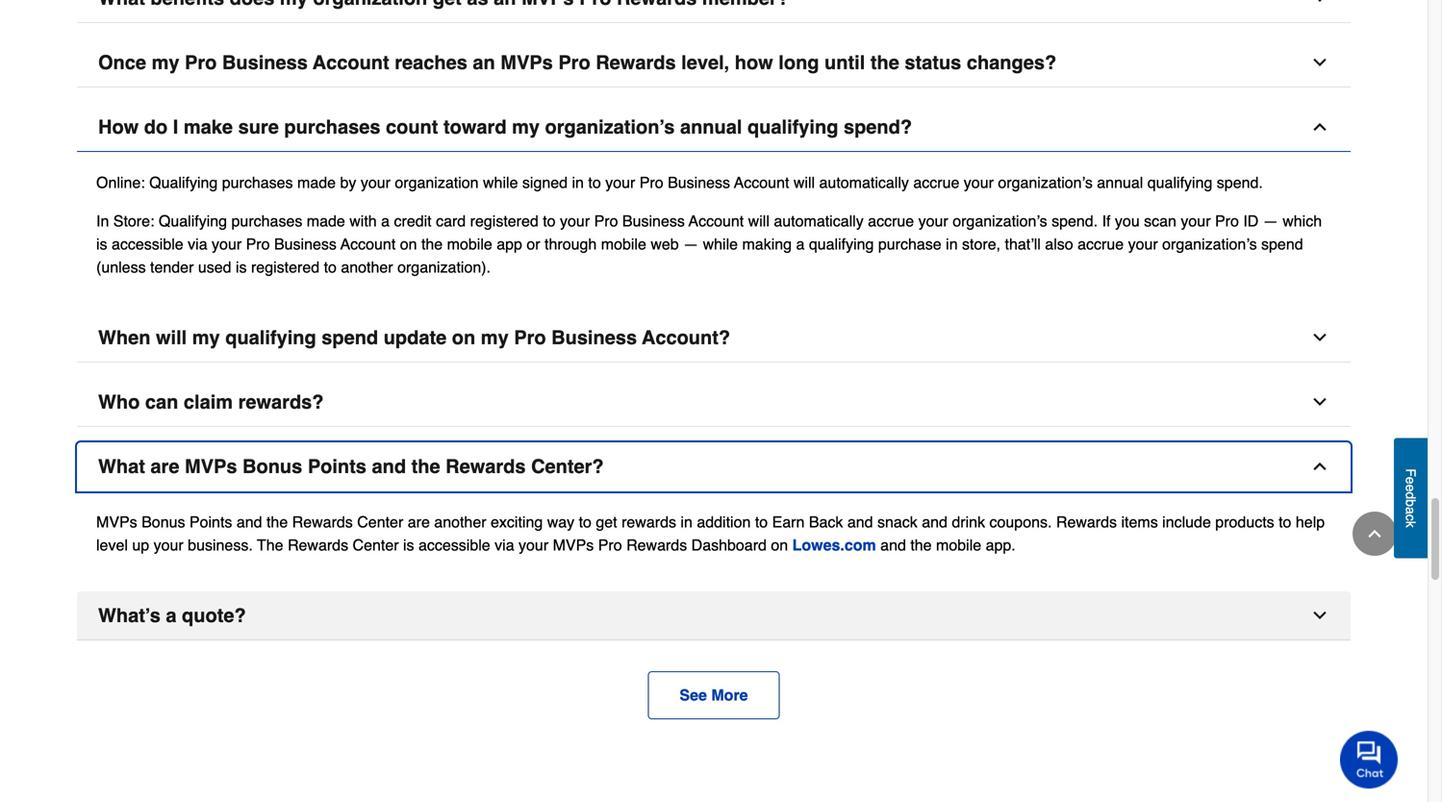 Task type: describe. For each thing, give the bounding box(es) containing it.
1 horizontal spatial annual
[[1097, 173, 1144, 191]]

in inside mvps bonus points and the rewards center are another exciting way to get rewards in addition to earn back and snack and drink coupons. rewards items include products to help level up your business. the rewards center is accessible via your mvps pro rewards dashboard on
[[681, 513, 693, 531]]

rewards
[[622, 513, 676, 531]]

until
[[825, 51, 865, 73]]

make
[[184, 116, 233, 138]]

how do i make sure purchases count toward my organization's annual qualifying spend? button
[[77, 103, 1351, 152]]

the inside in store: qualifying purchases made with a credit card registered to your pro business account will automatically accrue your organization's spend. if you scan your pro id — which is accessible via your pro business account on the mobile app or through mobile web — while making a qualifying purchase in store, that'll also accrue your organization's spend (unless tender used is registered to another organization).
[[421, 235, 443, 253]]

is inside mvps bonus points and the rewards center are another exciting way to get rewards in addition to earn back and snack and drink coupons. rewards items include products to help level up your business. the rewards center is accessible via your mvps pro rewards dashboard on
[[403, 536, 414, 554]]

coupons.
[[990, 513, 1052, 531]]

your up through
[[560, 212, 590, 230]]

points inside button
[[308, 455, 367, 478]]

up
[[132, 536, 149, 554]]

id
[[1244, 212, 1259, 230]]

that'll
[[1005, 235, 1041, 253]]

spend inside when will my qualifying spend update on my pro business account? button
[[322, 326, 378, 349]]

your right by
[[361, 173, 391, 191]]

account down with
[[341, 235, 396, 253]]

organization's down 'id'
[[1163, 235, 1257, 253]]

sure
[[238, 116, 279, 138]]

qualifying inside button
[[225, 326, 316, 349]]

0 horizontal spatial —
[[683, 235, 699, 253]]

reaches
[[395, 51, 468, 73]]

qualifying up scan
[[1148, 173, 1213, 191]]

quote?
[[182, 605, 246, 627]]

my up claim on the left
[[192, 326, 220, 349]]

once my pro business account reaches an mvps pro rewards level, how long until the status changes? button
[[77, 38, 1351, 87]]

with
[[350, 212, 377, 230]]

once
[[98, 51, 146, 73]]

online: qualifying purchases made by your organization while signed in to your pro business account will automatically accrue your organization's annual qualifying spend.
[[96, 173, 1263, 191]]

chevron up image for how do i make sure purchases count toward my organization's annual qualifying spend?
[[1311, 117, 1330, 136]]

rewards down what are mvps bonus points and the rewards center?
[[292, 513, 353, 531]]

mvps bonus points and the rewards center are another exciting way to get rewards in addition to earn back and snack and drink coupons. rewards items include products to help level up your business. the rewards center is accessible via your mvps pro rewards dashboard on
[[96, 513, 1325, 554]]

qualifying inside in store: qualifying purchases made with a credit card registered to your pro business account will automatically accrue your organization's spend. if you scan your pro id — which is accessible via your pro business account on the mobile app or through mobile web — while making a qualifying purchase in store, that'll also accrue your organization's spend (unless tender used is registered to another organization).
[[809, 235, 874, 253]]

will for in
[[794, 173, 815, 191]]

another inside mvps bonus points and the rewards center are another exciting way to get rewards in addition to earn back and snack and drink coupons. rewards items include products to help level up your business. the rewards center is accessible via your mvps pro rewards dashboard on
[[434, 513, 487, 531]]

made inside in store: qualifying purchases made with a credit card registered to your pro business account will automatically accrue your organization's spend. if you scan your pro id — which is accessible via your pro business account on the mobile app or through mobile web — while making a qualifying purchase in store, that'll also accrue your organization's spend (unless tender used is registered to another organization).
[[307, 212, 345, 230]]

what's a quote?
[[98, 605, 246, 627]]

2 e from the top
[[1404, 484, 1419, 492]]

if
[[1102, 212, 1111, 230]]

a up k
[[1404, 507, 1419, 514]]

see more
[[680, 686, 748, 704]]

status
[[905, 51, 962, 73]]

tender
[[150, 258, 194, 276]]

my right update at the top left
[[481, 326, 509, 349]]

on inside in store: qualifying purchases made with a credit card registered to your pro business account will automatically accrue your organization's spend. if you scan your pro id — which is accessible via your pro business account on the mobile app or through mobile web — while making a qualifying purchase in store, that'll also accrue your organization's spend (unless tender used is registered to another organization).
[[400, 235, 417, 253]]

another inside in store: qualifying purchases made with a credit card registered to your pro business account will automatically accrue your organization's spend. if you scan your pro id — which is accessible via your pro business account on the mobile app or through mobile web — while making a qualifying purchase in store, that'll also accrue your organization's spend (unless tender used is registered to another organization).
[[341, 258, 393, 276]]

chevron down image for who can claim rewards?
[[1311, 392, 1330, 412]]

when will my qualifying spend update on my pro business account? button
[[77, 313, 1351, 363]]

by
[[340, 173, 356, 191]]

store,
[[962, 235, 1001, 253]]

see
[[680, 686, 707, 704]]

will inside when will my qualifying spend update on my pro business account? button
[[156, 326, 187, 349]]

accrue for spend.
[[868, 212, 914, 230]]

accessible inside in store: qualifying purchases made with a credit card registered to your pro business account will automatically accrue your organization's spend. if you scan your pro id — which is accessible via your pro business account on the mobile app or through mobile web — while making a qualifying purchase in store, that'll also accrue your organization's spend (unless tender used is registered to another organization).
[[112, 235, 184, 253]]

(unless
[[96, 258, 146, 276]]

chevron down image for when will my qualifying spend update on my pro business account?
[[1311, 328, 1330, 347]]

account down online: qualifying purchases made by your organization while signed in to your pro business account will automatically accrue your organization's annual qualifying spend. in the top of the page
[[689, 212, 744, 230]]

mvps inside once my pro business account reaches an mvps pro rewards level, how long until the status changes? button
[[501, 51, 553, 73]]

i
[[173, 116, 178, 138]]

0 vertical spatial center
[[357, 513, 403, 531]]

your down "exciting"
[[519, 536, 549, 554]]

get
[[596, 513, 617, 531]]

1 vertical spatial center
[[353, 536, 399, 554]]

scroll to top element
[[1353, 512, 1397, 556]]

rewards left "items"
[[1057, 513, 1117, 531]]

0 horizontal spatial is
[[96, 235, 107, 253]]

are inside button
[[151, 455, 179, 478]]

scan
[[1144, 212, 1177, 230]]

purchase
[[878, 235, 942, 253]]

organization's inside button
[[545, 116, 675, 138]]

0 vertical spatial while
[[483, 173, 518, 191]]

1 vertical spatial registered
[[251, 258, 320, 276]]

via inside in store: qualifying purchases made with a credit card registered to your pro business account will automatically accrue your organization's spend. if you scan your pro id — which is accessible via your pro business account on the mobile app or through mobile web — while making a qualifying purchase in store, that'll also accrue your organization's spend (unless tender used is registered to another organization).
[[188, 235, 207, 253]]

accessible inside mvps bonus points and the rewards center are another exciting way to get rewards in addition to earn back and snack and drink coupons. rewards items include products to help level up your business. the rewards center is accessible via your mvps pro rewards dashboard on
[[419, 536, 490, 554]]

the
[[257, 536, 283, 554]]

an
[[473, 51, 495, 73]]

d
[[1404, 492, 1419, 499]]

signed
[[522, 173, 568, 191]]

long
[[779, 51, 819, 73]]

2 horizontal spatial mobile
[[936, 536, 982, 554]]

online:
[[96, 173, 145, 191]]

on inside button
[[452, 326, 476, 349]]

can
[[145, 391, 178, 413]]

while inside in store: qualifying purchases made with a credit card registered to your pro business account will automatically accrue your organization's spend. if you scan your pro id — which is accessible via your pro business account on the mobile app or through mobile web — while making a qualifying purchase in store, that'll also accrue your organization's spend (unless tender used is registered to another organization).
[[703, 235, 738, 253]]

your up used on the top left of the page
[[212, 235, 242, 253]]

organization's up also in the top right of the page
[[998, 173, 1093, 191]]

my inside button
[[152, 51, 179, 73]]

pro inside mvps bonus points and the rewards center are another exciting way to get rewards in addition to earn back and snack and drink coupons. rewards items include products to help level up your business. the rewards center is accessible via your mvps pro rewards dashboard on
[[598, 536, 622, 554]]

making
[[742, 235, 792, 253]]

organization's up store,
[[953, 212, 1048, 230]]

see more link
[[648, 671, 780, 720]]

count
[[386, 116, 438, 138]]

mvps up level
[[96, 513, 137, 531]]

way
[[547, 513, 575, 531]]

what's
[[98, 605, 161, 627]]

account inside button
[[313, 51, 389, 73]]

how
[[98, 116, 139, 138]]

the inside mvps bonus points and the rewards center are another exciting way to get rewards in addition to earn back and snack and drink coupons. rewards items include products to help level up your business. the rewards center is accessible via your mvps pro rewards dashboard on
[[267, 513, 288, 531]]

earn
[[772, 513, 805, 531]]

products
[[1216, 513, 1275, 531]]

organization).
[[398, 258, 491, 276]]

drink
[[952, 513, 985, 531]]

b
[[1404, 499, 1419, 507]]

what
[[98, 455, 145, 478]]

lowes.com
[[793, 536, 876, 554]]

include
[[1163, 513, 1211, 531]]

purchases inside button
[[284, 116, 381, 138]]

chevron up image for what are mvps bonus points and the rewards center?
[[1311, 457, 1330, 476]]

what are mvps bonus points and the rewards center? button
[[77, 442, 1351, 492]]

automatically for spend.
[[774, 212, 864, 230]]

0 vertical spatial qualifying
[[149, 173, 218, 191]]

the inside button
[[411, 455, 440, 478]]

when will my qualifying spend update on my pro business account?
[[98, 326, 731, 349]]

who
[[98, 391, 140, 413]]

spend?
[[844, 116, 912, 138]]

bonus inside mvps bonus points and the rewards center are another exciting way to get rewards in addition to earn back and snack and drink coupons. rewards items include products to help level up your business. the rewards center is accessible via your mvps pro rewards dashboard on
[[142, 513, 185, 531]]

your up store,
[[964, 173, 994, 191]]

are inside mvps bonus points and the rewards center are another exciting way to get rewards in addition to earn back and snack and drink coupons. rewards items include products to help level up your business. the rewards center is accessible via your mvps pro rewards dashboard on
[[408, 513, 430, 531]]

f
[[1404, 469, 1419, 477]]

who can claim rewards?
[[98, 391, 324, 413]]

your down you
[[1128, 235, 1158, 253]]

toward
[[444, 116, 507, 138]]

how do i make sure purchases count toward my organization's annual qualifying spend?
[[98, 116, 912, 138]]

your right up
[[154, 536, 184, 554]]

update
[[384, 326, 447, 349]]

spend inside in store: qualifying purchases made with a credit card registered to your pro business account will automatically accrue your organization's spend. if you scan your pro id — which is accessible via your pro business account on the mobile app or through mobile web — while making a qualifying purchase in store, that'll also accrue your organization's spend (unless tender used is registered to another organization).
[[1262, 235, 1304, 253]]

and inside button
[[372, 455, 406, 478]]

card
[[436, 212, 466, 230]]

used
[[198, 258, 231, 276]]

rewards right the
[[288, 536, 348, 554]]

1 horizontal spatial is
[[236, 258, 247, 276]]



Task type: vqa. For each thing, say whether or not it's contained in the screenshot.
left the Bedroom
no



Task type: locate. For each thing, give the bounding box(es) containing it.
0 horizontal spatial accessible
[[112, 235, 184, 253]]

another down with
[[341, 258, 393, 276]]

f e e d b a c k button
[[1394, 438, 1428, 558]]

store:
[[113, 212, 154, 230]]

my
[[152, 51, 179, 73], [512, 116, 540, 138], [192, 326, 220, 349], [481, 326, 509, 349]]

who can claim rewards? button
[[77, 378, 1351, 427]]

mobile left the web
[[601, 235, 647, 253]]

how
[[735, 51, 773, 73]]

1 vertical spatial purchases
[[222, 173, 293, 191]]

my inside button
[[512, 116, 540, 138]]

chevron down image inside what's a quote? button
[[1311, 606, 1330, 625]]

automatically for annual
[[819, 173, 909, 191]]

0 vertical spatial in
[[572, 173, 584, 191]]

0 vertical spatial spend.
[[1217, 173, 1263, 191]]

mobile down drink
[[936, 536, 982, 554]]

also
[[1045, 235, 1074, 253]]

0 horizontal spatial registered
[[251, 258, 320, 276]]

1 vertical spatial on
[[452, 326, 476, 349]]

chevron up image inside scroll to top element
[[1366, 524, 1385, 544]]

snack
[[878, 513, 918, 531]]

points down "rewards?"
[[308, 455, 367, 478]]

the inside button
[[871, 51, 900, 73]]

0 horizontal spatial via
[[188, 235, 207, 253]]

organization
[[395, 173, 479, 191]]

0 vertical spatial points
[[308, 455, 367, 478]]

or
[[527, 235, 540, 253]]

1 horizontal spatial accessible
[[419, 536, 490, 554]]

1 vertical spatial spend.
[[1052, 212, 1098, 230]]

account?
[[642, 326, 731, 349]]

rewards up "exciting"
[[446, 455, 526, 478]]

0 vertical spatial on
[[400, 235, 417, 253]]

0 vertical spatial chevron down image
[[1311, 53, 1330, 72]]

points up business.
[[190, 513, 232, 531]]

0 horizontal spatial mobile
[[447, 235, 492, 253]]

0 horizontal spatial while
[[483, 173, 518, 191]]

addition
[[697, 513, 751, 531]]

qualifying up tender
[[159, 212, 227, 230]]

in
[[96, 212, 109, 230]]

2 vertical spatial will
[[156, 326, 187, 349]]

1 vertical spatial accrue
[[868, 212, 914, 230]]

your
[[361, 173, 391, 191], [605, 173, 635, 191], [964, 173, 994, 191], [560, 212, 590, 230], [919, 212, 949, 230], [1181, 212, 1211, 230], [212, 235, 242, 253], [1128, 235, 1158, 253], [154, 536, 184, 554], [519, 536, 549, 554]]

in left addition at bottom
[[681, 513, 693, 531]]

on down "earn"
[[771, 536, 788, 554]]

qualifying
[[748, 116, 839, 138], [1148, 173, 1213, 191], [809, 235, 874, 253], [225, 326, 316, 349]]

on
[[400, 235, 417, 253], [452, 326, 476, 349], [771, 536, 788, 554]]

— right the web
[[683, 235, 699, 253]]

1 vertical spatial via
[[495, 536, 514, 554]]

0 horizontal spatial are
[[151, 455, 179, 478]]

purchases up by
[[284, 116, 381, 138]]

rewards left 'level,'
[[596, 51, 676, 73]]

2 vertical spatial is
[[403, 536, 414, 554]]

0 horizontal spatial spend
[[322, 326, 378, 349]]

on down credit
[[400, 235, 417, 253]]

2 chevron down image from the top
[[1311, 392, 1330, 412]]

chevron up image left k
[[1366, 524, 1385, 544]]

1 horizontal spatial points
[[308, 455, 367, 478]]

pro
[[185, 51, 217, 73], [558, 51, 591, 73], [640, 173, 664, 191], [594, 212, 618, 230], [1215, 212, 1239, 230], [246, 235, 270, 253], [514, 326, 546, 349], [598, 536, 622, 554]]

0 horizontal spatial annual
[[680, 116, 742, 138]]

rewards inside button
[[596, 51, 676, 73]]

2 horizontal spatial is
[[403, 536, 414, 554]]

2 horizontal spatial will
[[794, 173, 815, 191]]

0 horizontal spatial another
[[341, 258, 393, 276]]

what are mvps bonus points and the rewards center?
[[98, 455, 604, 478]]

registered right used on the top left of the page
[[251, 258, 320, 276]]

are
[[151, 455, 179, 478], [408, 513, 430, 531]]

rewards?
[[238, 391, 324, 413]]

1 vertical spatial made
[[307, 212, 345, 230]]

1 horizontal spatial another
[[434, 513, 487, 531]]

will for registered
[[748, 212, 770, 230]]

0 vertical spatial another
[[341, 258, 393, 276]]

chevron up image up the help
[[1311, 457, 1330, 476]]

—
[[1263, 212, 1279, 230], [683, 235, 699, 253]]

1 vertical spatial points
[[190, 513, 232, 531]]

e up b
[[1404, 484, 1419, 492]]

qualifying inside button
[[748, 116, 839, 138]]

1 vertical spatial chevron down image
[[1311, 392, 1330, 412]]

are right what
[[151, 455, 179, 478]]

center?
[[531, 455, 604, 478]]

organization's down once my pro business account reaches an mvps pro rewards level, how long until the status changes?
[[545, 116, 675, 138]]

1 vertical spatial annual
[[1097, 173, 1144, 191]]

while left signed
[[483, 173, 518, 191]]

in right signed
[[572, 173, 584, 191]]

account up making
[[734, 173, 790, 191]]

rewards down rewards
[[627, 536, 687, 554]]

0 horizontal spatial spend.
[[1052, 212, 1098, 230]]

do
[[144, 116, 168, 138]]

rewards inside button
[[446, 455, 526, 478]]

0 vertical spatial spend
[[1262, 235, 1304, 253]]

2 vertical spatial chevron up image
[[1366, 524, 1385, 544]]

0 vertical spatial via
[[188, 235, 207, 253]]

credit
[[394, 212, 432, 230]]

spend
[[1262, 235, 1304, 253], [322, 326, 378, 349]]

1 vertical spatial in
[[946, 235, 958, 253]]

items
[[1122, 513, 1158, 531]]

while left making
[[703, 235, 738, 253]]

is
[[96, 235, 107, 253], [236, 258, 247, 276], [403, 536, 414, 554]]

chevron up image inside how do i make sure purchases count toward my organization's annual qualifying spend? button
[[1311, 117, 1330, 136]]

0 horizontal spatial in
[[572, 173, 584, 191]]

another left "exciting"
[[434, 513, 487, 531]]

when
[[98, 326, 151, 349]]

web
[[651, 235, 679, 253]]

made left with
[[307, 212, 345, 230]]

0 vertical spatial are
[[151, 455, 179, 478]]

spend. inside in store: qualifying purchases made with a credit card registered to your pro business account will automatically accrue your organization's spend. if you scan your pro id — which is accessible via your pro business account on the mobile app or through mobile web — while making a qualifying purchase in store, that'll also accrue your organization's spend (unless tender used is registered to another organization).
[[1052, 212, 1098, 230]]

are down what are mvps bonus points and the rewards center?
[[408, 513, 430, 531]]

1 horizontal spatial bonus
[[243, 455, 302, 478]]

0 horizontal spatial points
[[190, 513, 232, 531]]

dashboard
[[692, 536, 767, 554]]

annual inside button
[[680, 116, 742, 138]]

points inside mvps bonus points and the rewards center are another exciting way to get rewards in addition to earn back and snack and drink coupons. rewards items include products to help level up your business. the rewards center is accessible via your mvps pro rewards dashboard on
[[190, 513, 232, 531]]

claim
[[184, 391, 233, 413]]

in left store,
[[946, 235, 958, 253]]

chevron down image for what's a quote?
[[1311, 606, 1330, 625]]

a right with
[[381, 212, 390, 230]]

1 chevron down image from the top
[[1311, 0, 1330, 7]]

annual up you
[[1097, 173, 1144, 191]]

business
[[222, 51, 308, 73], [668, 173, 730, 191], [623, 212, 685, 230], [274, 235, 337, 253], [552, 326, 637, 349]]

2 vertical spatial in
[[681, 513, 693, 531]]

1 horizontal spatial are
[[408, 513, 430, 531]]

f e e d b a c k
[[1404, 469, 1419, 528]]

1 vertical spatial spend
[[322, 326, 378, 349]]

— right 'id'
[[1263, 212, 1279, 230]]

0 horizontal spatial bonus
[[142, 513, 185, 531]]

qualifying up "rewards?"
[[225, 326, 316, 349]]

0 vertical spatial bonus
[[243, 455, 302, 478]]

2 horizontal spatial in
[[946, 235, 958, 253]]

my right once
[[152, 51, 179, 73]]

1 vertical spatial will
[[748, 212, 770, 230]]

1 horizontal spatial mobile
[[601, 235, 647, 253]]

via down "exciting"
[[495, 536, 514, 554]]

1 horizontal spatial registered
[[470, 212, 539, 230]]

1 horizontal spatial spend.
[[1217, 173, 1263, 191]]

1 vertical spatial bonus
[[142, 513, 185, 531]]

automatically up making
[[774, 212, 864, 230]]

qualifying left 'purchase'
[[809, 235, 874, 253]]

organization's
[[545, 116, 675, 138], [998, 173, 1093, 191], [953, 212, 1048, 230], [1163, 235, 1257, 253]]

pro inside button
[[514, 326, 546, 349]]

1 vertical spatial chevron up image
[[1311, 457, 1330, 476]]

0 horizontal spatial on
[[400, 235, 417, 253]]

account left reaches
[[313, 51, 389, 73]]

1 horizontal spatial on
[[452, 326, 476, 349]]

chevron down image inside when will my qualifying spend update on my pro business account? button
[[1311, 328, 1330, 347]]

1 e from the top
[[1404, 477, 1419, 484]]

my right toward
[[512, 116, 540, 138]]

2 chevron down image from the top
[[1311, 328, 1330, 347]]

0 vertical spatial purchases
[[284, 116, 381, 138]]

0 vertical spatial automatically
[[819, 173, 909, 191]]

qualifying inside in store: qualifying purchases made with a credit card registered to your pro business account will automatically accrue your organization's spend. if you scan your pro id — which is accessible via your pro business account on the mobile app or through mobile web — while making a qualifying purchase in store, that'll also accrue your organization's spend (unless tender used is registered to another organization).
[[159, 212, 227, 230]]

a right making
[[796, 235, 805, 253]]

on inside mvps bonus points and the rewards center are another exciting way to get rewards in addition to earn back and snack and drink coupons. rewards items include products to help level up your business. the rewards center is accessible via your mvps pro rewards dashboard on
[[771, 536, 788, 554]]

1 vertical spatial chevron down image
[[1311, 328, 1330, 347]]

what's a quote? button
[[77, 592, 1351, 641]]

more
[[711, 686, 748, 704]]

accrue
[[914, 173, 960, 191], [868, 212, 914, 230], [1078, 235, 1124, 253]]

and
[[372, 455, 406, 478], [237, 513, 262, 531], [848, 513, 873, 531], [922, 513, 948, 531], [881, 536, 906, 554]]

app.
[[986, 536, 1016, 554]]

automatically down spend?
[[819, 173, 909, 191]]

center
[[357, 513, 403, 531], [353, 536, 399, 554]]

your right scan
[[1181, 212, 1211, 230]]

accrue for annual
[[914, 173, 960, 191]]

help
[[1296, 513, 1325, 531]]

1 horizontal spatial spend
[[1262, 235, 1304, 253]]

1 vertical spatial is
[[236, 258, 247, 276]]

0 vertical spatial annual
[[680, 116, 742, 138]]

business inside button
[[552, 326, 637, 349]]

purchases
[[284, 116, 381, 138], [222, 173, 293, 191], [231, 212, 302, 230]]

1 horizontal spatial via
[[495, 536, 514, 554]]

mvps
[[501, 51, 553, 73], [185, 455, 237, 478], [96, 513, 137, 531], [553, 536, 594, 554]]

back
[[809, 513, 843, 531]]

via
[[188, 235, 207, 253], [495, 536, 514, 554]]

lowes.com and the mobile app.
[[793, 536, 1016, 554]]

in inside in store: qualifying purchases made with a credit card registered to your pro business account will automatically accrue your organization's spend. if you scan your pro id — which is accessible via your pro business account on the mobile app or through mobile web — while making a qualifying purchase in store, that'll also accrue your organization's spend (unless tender used is registered to another organization).
[[946, 235, 958, 253]]

your right signed
[[605, 173, 635, 191]]

0 vertical spatial will
[[794, 173, 815, 191]]

0 vertical spatial registered
[[470, 212, 539, 230]]

chevron down image inside who can claim rewards? button
[[1311, 392, 1330, 412]]

qualifying down i
[[149, 173, 218, 191]]

chevron up image
[[1311, 117, 1330, 136], [1311, 457, 1330, 476], [1366, 524, 1385, 544]]

mvps down way
[[553, 536, 594, 554]]

spend down which
[[1262, 235, 1304, 253]]

mvps down who can claim rewards?
[[185, 455, 237, 478]]

mobile down card
[[447, 235, 492, 253]]

0 vertical spatial chevron up image
[[1311, 117, 1330, 136]]

1 vertical spatial qualifying
[[159, 212, 227, 230]]

1 horizontal spatial in
[[681, 513, 693, 531]]

purchases up used on the top left of the page
[[231, 212, 302, 230]]

made
[[297, 173, 336, 191], [307, 212, 345, 230]]

spend. up 'id'
[[1217, 173, 1263, 191]]

the
[[871, 51, 900, 73], [421, 235, 443, 253], [411, 455, 440, 478], [267, 513, 288, 531], [911, 536, 932, 554]]

account
[[313, 51, 389, 73], [734, 173, 790, 191], [689, 212, 744, 230], [341, 235, 396, 253]]

accessible
[[112, 235, 184, 253], [419, 536, 490, 554]]

1 horizontal spatial —
[[1263, 212, 1279, 230]]

registered up app
[[470, 212, 539, 230]]

0 vertical spatial chevron down image
[[1311, 0, 1330, 7]]

business inside button
[[222, 51, 308, 73]]

your up 'purchase'
[[919, 212, 949, 230]]

bonus inside the what are mvps bonus points and the rewards center? button
[[243, 455, 302, 478]]

chevron down image inside once my pro business account reaches an mvps pro rewards level, how long until the status changes? button
[[1311, 53, 1330, 72]]

c
[[1404, 514, 1419, 521]]

which
[[1283, 212, 1322, 230]]

spend left update at the top left
[[322, 326, 378, 349]]

level
[[96, 536, 128, 554]]

on right update at the top left
[[452, 326, 476, 349]]

through
[[545, 235, 597, 253]]

a right what's
[[166, 605, 177, 627]]

0 vertical spatial made
[[297, 173, 336, 191]]

1 horizontal spatial will
[[748, 212, 770, 230]]

changes?
[[967, 51, 1057, 73]]

bonus down "rewards?"
[[243, 455, 302, 478]]

3 chevron down image from the top
[[1311, 606, 1330, 625]]

0 vertical spatial —
[[1263, 212, 1279, 230]]

level,
[[681, 51, 730, 73]]

lowes.com link
[[793, 536, 876, 554]]

exciting
[[491, 513, 543, 531]]

chevron down image for once my pro business account reaches an mvps pro rewards level, how long until the status changes?
[[1311, 53, 1330, 72]]

you
[[1115, 212, 1140, 230]]

automatically inside in store: qualifying purchases made with a credit card registered to your pro business account will automatically accrue your organization's spend. if you scan your pro id — which is accessible via your pro business account on the mobile app or through mobile web — while making a qualifying purchase in store, that'll also accrue your organization's spend (unless tender used is registered to another organization).
[[774, 212, 864, 230]]

a
[[381, 212, 390, 230], [796, 235, 805, 253], [1404, 507, 1419, 514], [166, 605, 177, 627]]

mvps right an
[[501, 51, 553, 73]]

0 horizontal spatial will
[[156, 326, 187, 349]]

purchases down sure
[[222, 173, 293, 191]]

via up used on the top left of the page
[[188, 235, 207, 253]]

e up d
[[1404, 477, 1419, 484]]

once my pro business account reaches an mvps pro rewards level, how long until the status changes?
[[98, 51, 1057, 73]]

qualifying down long
[[748, 116, 839, 138]]

1 vertical spatial while
[[703, 235, 738, 253]]

e
[[1404, 477, 1419, 484], [1404, 484, 1419, 492]]

1 vertical spatial —
[[683, 235, 699, 253]]

1 vertical spatial another
[[434, 513, 487, 531]]

chevron up image inside the what are mvps bonus points and the rewards center? button
[[1311, 457, 1330, 476]]

purchases inside in store: qualifying purchases made with a credit card registered to your pro business account will automatically accrue your organization's spend. if you scan your pro id — which is accessible via your pro business account on the mobile app or through mobile web — while making a qualifying purchase in store, that'll also accrue your organization's spend (unless tender used is registered to another organization).
[[231, 212, 302, 230]]

another
[[341, 258, 393, 276], [434, 513, 487, 531]]

1 vertical spatial automatically
[[774, 212, 864, 230]]

spend.
[[1217, 173, 1263, 191], [1052, 212, 1098, 230]]

chevron up image up which
[[1311, 117, 1330, 136]]

mvps inside the what are mvps bonus points and the rewards center? button
[[185, 455, 237, 478]]

made left by
[[297, 173, 336, 191]]

2 vertical spatial chevron down image
[[1311, 606, 1330, 625]]

1 horizontal spatial while
[[703, 235, 738, 253]]

chat invite button image
[[1341, 731, 1399, 789]]

bonus up up
[[142, 513, 185, 531]]

chevron down image
[[1311, 53, 1330, 72], [1311, 392, 1330, 412]]

via inside mvps bonus points and the rewards center are another exciting way to get rewards in addition to earn back and snack and drink coupons. rewards items include products to help level up your business. the rewards center is accessible via your mvps pro rewards dashboard on
[[495, 536, 514, 554]]

chevron down image
[[1311, 0, 1330, 7], [1311, 328, 1330, 347], [1311, 606, 1330, 625]]

spend. up also in the top right of the page
[[1052, 212, 1098, 230]]

k
[[1404, 521, 1419, 528]]

0 vertical spatial accrue
[[914, 173, 960, 191]]

annual up online: qualifying purchases made by your organization while signed in to your pro business account will automatically accrue your organization's annual qualifying spend. in the top of the page
[[680, 116, 742, 138]]

app
[[497, 235, 522, 253]]

will inside in store: qualifying purchases made with a credit card registered to your pro business account will automatically accrue your organization's spend. if you scan your pro id — which is accessible via your pro business account on the mobile app or through mobile web — while making a qualifying purchase in store, that'll also accrue your organization's spend (unless tender used is registered to another organization).
[[748, 212, 770, 230]]

0 vertical spatial is
[[96, 235, 107, 253]]

in store: qualifying purchases made with a credit card registered to your pro business account will automatically accrue your organization's spend. if you scan your pro id — which is accessible via your pro business account on the mobile app or through mobile web — while making a qualifying purchase in store, that'll also accrue your organization's spend (unless tender used is registered to another organization).
[[96, 212, 1322, 276]]

2 vertical spatial purchases
[[231, 212, 302, 230]]

1 vertical spatial accessible
[[419, 536, 490, 554]]

automatically
[[819, 173, 909, 191], [774, 212, 864, 230]]

0 vertical spatial accessible
[[112, 235, 184, 253]]

2 vertical spatial accrue
[[1078, 235, 1124, 253]]

2 vertical spatial on
[[771, 536, 788, 554]]

2 horizontal spatial on
[[771, 536, 788, 554]]

1 chevron down image from the top
[[1311, 53, 1330, 72]]

business.
[[188, 536, 253, 554]]

1 vertical spatial are
[[408, 513, 430, 531]]



